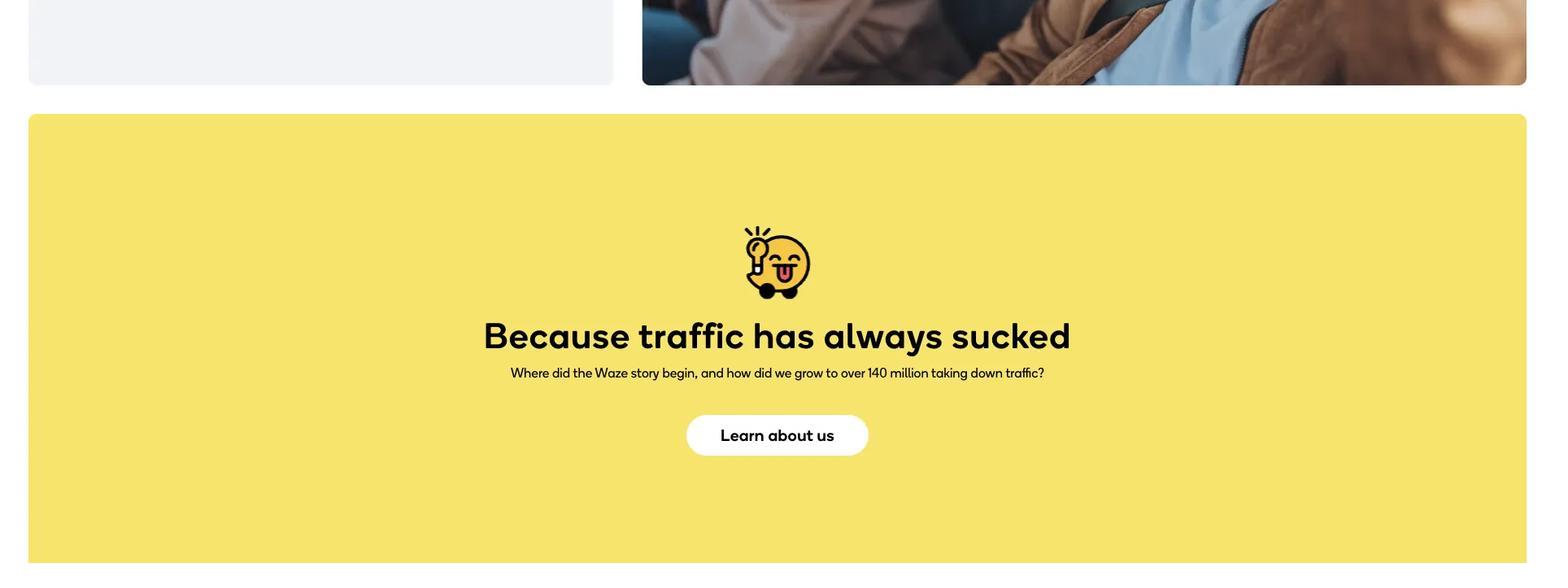 Task type: describe. For each thing, give the bounding box(es) containing it.
begin,
[[663, 365, 698, 380]]

because
[[484, 314, 631, 357]]

2 did from the left
[[754, 365, 772, 380]]

and
[[701, 365, 724, 380]]

story
[[631, 365, 660, 380]]

learn about us
[[721, 425, 835, 445]]

traffic?
[[1006, 365, 1045, 380]]

because traffic has always sucked where did the waze story begin, and how did we grow to over 140 million taking down traffic?
[[484, 314, 1072, 380]]

to
[[826, 365, 838, 380]]

140
[[868, 365, 888, 380]]

over
[[841, 365, 865, 380]]

where
[[511, 365, 550, 380]]

waze
[[595, 365, 628, 380]]

always
[[824, 314, 944, 357]]

down
[[971, 365, 1003, 380]]

the
[[573, 365, 593, 380]]



Task type: vqa. For each thing, say whether or not it's contained in the screenshot.
Learn about us link
yes



Task type: locate. For each thing, give the bounding box(es) containing it.
us
[[817, 425, 835, 445]]

looking through the drivers side window a bearded man with glasses grins widely, a women in the passengers seat is smiling while leaning forward. image
[[642, 0, 1527, 85]]

learn about us link
[[687, 415, 869, 455]]

we
[[775, 365, 792, 380]]

did left the at the bottom of the page
[[552, 365, 570, 380]]

learn
[[721, 425, 765, 445]]

has
[[754, 314, 816, 357]]

million
[[891, 365, 929, 380]]

grow
[[795, 365, 824, 380]]

taking
[[932, 365, 968, 380]]

1 did from the left
[[552, 365, 570, 380]]

traffic
[[639, 314, 745, 357]]

how
[[727, 365, 751, 380]]

about
[[768, 425, 814, 445]]

did left we
[[754, 365, 772, 380]]

sucked
[[952, 314, 1072, 357]]

0 horizontal spatial did
[[552, 365, 570, 380]]

1 horizontal spatial did
[[754, 365, 772, 380]]

did
[[552, 365, 570, 380], [754, 365, 772, 380]]



